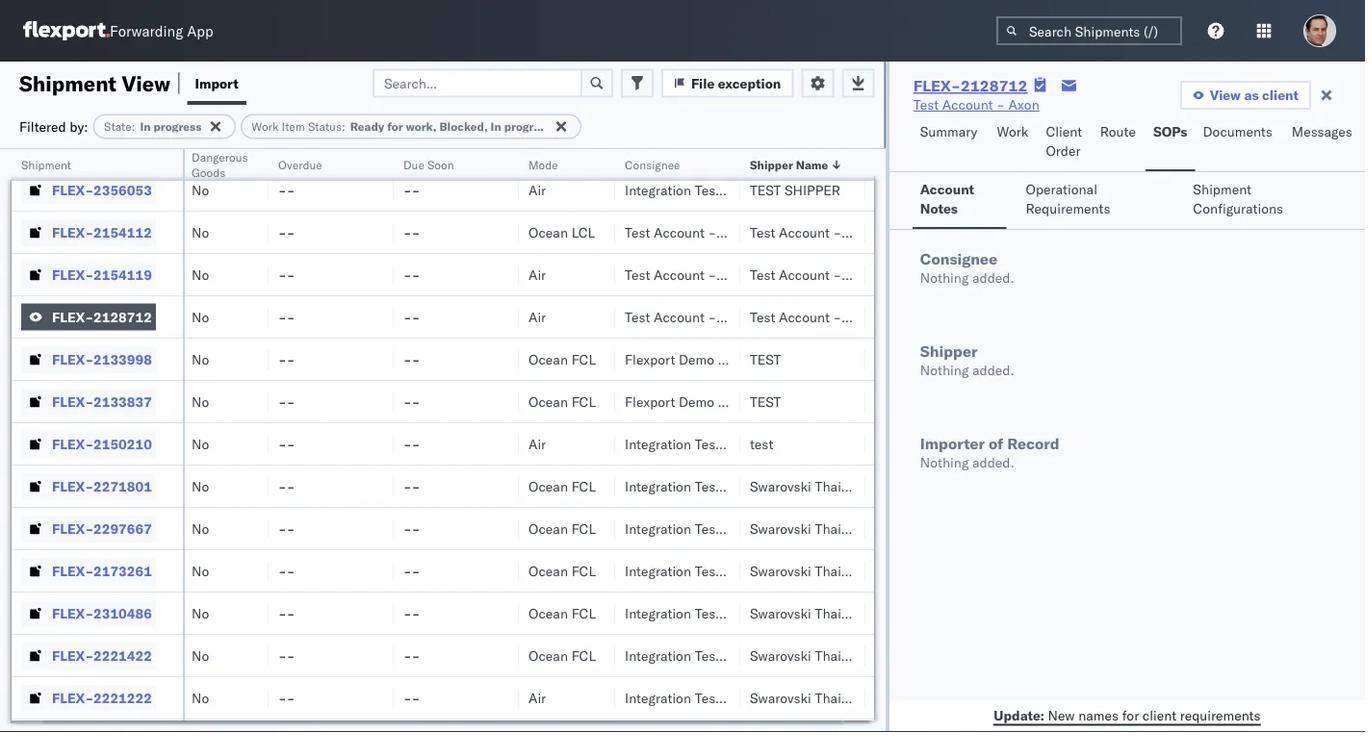 Task type: vqa. For each thing, say whether or not it's contained in the screenshot.
1st Thailand from the bottom
yes



Task type: describe. For each thing, give the bounding box(es) containing it.
operational requirements button
[[1018, 172, 1174, 229]]

no for flex-2154112
[[192, 224, 209, 241]]

swarovski for 2173261
[[750, 563, 812, 580]]

2221222
[[93, 690, 152, 707]]

shipment view
[[19, 70, 170, 96]]

test shipper for air
[[750, 181, 841, 198]]

flex-2150210 button
[[21, 431, 156, 458]]

1 horizontal spatial 2128712
[[961, 76, 1028, 95]]

flex-2150210
[[52, 436, 152, 453]]

flex-2388003
[[52, 139, 152, 156]]

shipment for shipment view
[[19, 70, 117, 96]]

mode button
[[519, 153, 596, 172]]

dangerous goods button
[[182, 145, 261, 180]]

requirements
[[1026, 200, 1111, 217]]

thailand for 2221222
[[815, 690, 868, 707]]

flex- for flex-2173261 button
[[52, 563, 93, 580]]

resize handle column header for dangerous goods
[[246, 149, 269, 733]]

flex-2221222 button
[[21, 685, 156, 712]]

flex- for the "flex-2388003" button
[[52, 139, 93, 156]]

consignee for consignee nothing added.
[[920, 249, 998, 269]]

flex-2133998
[[52, 351, 152, 368]]

2154119
[[93, 266, 152, 283]]

flex-2128712 link
[[914, 76, 1028, 95]]

Search Shipments (/) text field
[[997, 16, 1182, 45]]

shipment configurations button
[[1186, 172, 1335, 229]]

client order
[[1046, 123, 1082, 159]]

filtered by:
[[19, 118, 88, 135]]

nothing for consignee
[[920, 270, 969, 286]]

summary
[[920, 123, 978, 140]]

ocean for 2221422
[[529, 648, 568, 664]]

view inside button
[[1210, 87, 1241, 104]]

messages button
[[1284, 115, 1363, 171]]

added. for shipper
[[972, 362, 1015, 379]]

work for work item status : ready for work, blocked, in progress
[[252, 119, 279, 134]]

ocean fcl for flex-2133998
[[529, 351, 596, 368]]

flex-2271801 button
[[21, 473, 156, 500]]

integration test account - on ag for flex-2356053
[[625, 181, 832, 198]]

operational
[[1026, 181, 1098, 198]]

ocean for 2297667
[[529, 520, 568, 537]]

Search... text field
[[373, 69, 582, 98]]

order
[[1046, 143, 1081, 159]]

mode
[[529, 157, 558, 172]]

swarovski thailand test for 2221222
[[750, 690, 897, 707]]

no for flex-2128712
[[192, 309, 209, 325]]

0 horizontal spatial view
[[122, 70, 170, 96]]

goods
[[192, 165, 226, 180]]

flex- for flex-2221222 button
[[52, 690, 93, 707]]

fcl for flex-2221422
[[572, 648, 596, 664]]

thailand for 2297667
[[815, 520, 868, 537]]

account notes
[[920, 181, 974, 217]]

flex-2128712 inside "button"
[[52, 309, 152, 325]]

due
[[403, 157, 424, 172]]

flex-2310486
[[52, 605, 152, 622]]

air for flex-2221222
[[529, 690, 546, 707]]

update: new names for client requirements
[[994, 707, 1261, 724]]

flex-2133837
[[52, 393, 152, 410]]

forwarding app link
[[23, 21, 213, 40]]

ag for flex-2388003
[[813, 139, 832, 156]]

2133837
[[93, 393, 152, 410]]

1 test from the top
[[750, 139, 781, 156]]

fcl for flex-2310486
[[572, 605, 596, 622]]

swarovski for 2310486
[[750, 605, 812, 622]]

swarovski thailand test for 2271801
[[750, 478, 897, 495]]

shipper for ocean lcl
[[785, 139, 841, 156]]

shipment for shipment configurations
[[1193, 181, 1252, 198]]

flex- up summary
[[914, 76, 961, 95]]

flex- for the flex-2128712 "button"
[[52, 309, 93, 325]]

update:
[[994, 707, 1045, 724]]

due soon
[[403, 157, 454, 172]]

account inside test account - axon link
[[943, 96, 993, 113]]

ocean for 2271801
[[529, 478, 568, 495]]

account notes button
[[913, 172, 1007, 229]]

flex-2356053
[[52, 181, 152, 198]]

names
[[1079, 707, 1119, 724]]

swarovski thailand test for 2297667
[[750, 520, 897, 537]]

new
[[1048, 707, 1075, 724]]

exception
[[718, 75, 781, 91]]

no for flex-2297667
[[192, 520, 209, 537]]

2133998
[[93, 351, 152, 368]]

ocean lcl for test account - axon
[[529, 224, 595, 241]]

work,
[[406, 119, 437, 134]]

import
[[195, 75, 239, 91]]

co. for flex-2133837
[[769, 393, 788, 410]]

documents
[[1203, 123, 1273, 140]]

test
[[750, 436, 773, 453]]

2388003
[[93, 139, 152, 156]]

ag for flex-2356053
[[813, 181, 832, 198]]

flex- for flex-2221422 button
[[52, 648, 93, 664]]

flex-2154119
[[52, 266, 152, 283]]

shipper name
[[750, 157, 828, 172]]

no for flex-2356053
[[192, 181, 209, 198]]

3 resize handle column header from the left
[[371, 149, 394, 733]]

flex-2128712 button
[[21, 304, 156, 331]]

importer
[[920, 434, 985, 454]]

route
[[1100, 123, 1136, 140]]

work button
[[989, 115, 1038, 171]]

2 test from the top
[[750, 181, 781, 198]]

fcl for flex-2173261
[[572, 563, 596, 580]]

name
[[796, 157, 828, 172]]

shipment configurations
[[1193, 181, 1284, 217]]

2 progress from the left
[[504, 119, 552, 134]]

lcl for integration
[[572, 139, 595, 156]]

co. for flex-2133998
[[769, 351, 788, 368]]

thailand for 2221422
[[815, 648, 868, 664]]

swarovski for 2297667
[[750, 520, 812, 537]]

flexport for flex-2133837
[[625, 393, 675, 410]]

2 in from the left
[[491, 119, 501, 134]]

forwarding
[[110, 22, 183, 40]]

demo for flex-2133837
[[679, 393, 715, 410]]

test account - axon link
[[914, 95, 1040, 115]]

flex- for flex-2133998 button
[[52, 351, 93, 368]]

flex-2173261 button
[[21, 558, 156, 585]]

2128712 inside "button"
[[93, 309, 152, 325]]

status
[[308, 119, 342, 134]]

flex-2388003 button
[[21, 134, 156, 161]]

swarovski thailand test for 2310486
[[750, 605, 897, 622]]

flex- for the flex-2133837 button
[[52, 393, 93, 410]]

swarovski for 2221422
[[750, 648, 812, 664]]

fcl for flex-2297667
[[572, 520, 596, 537]]

ocean for 2388003
[[529, 139, 568, 156]]

shipper inside the shipper name button
[[750, 157, 793, 172]]

state
[[104, 119, 132, 134]]

1 in from the left
[[140, 119, 151, 134]]

ready
[[350, 119, 384, 134]]

file
[[691, 75, 715, 91]]

import button
[[187, 62, 246, 105]]

2310486
[[93, 605, 152, 622]]

no for flex-2271801
[[192, 478, 209, 495]]

resize handle column header for mode
[[592, 149, 615, 733]]

ocean for 2133837
[[529, 393, 568, 410]]

no for flex-2221422
[[192, 648, 209, 664]]

flex-2173261
[[52, 563, 152, 580]]

resize handle column header for shipper name
[[843, 149, 866, 733]]

resize handle column header for consignee
[[717, 149, 740, 733]]

consignee button
[[615, 153, 721, 172]]

dangerous goods
[[192, 150, 248, 180]]

by:
[[70, 118, 88, 135]]

flex-2221222
[[52, 690, 152, 707]]

flex- for flex-2150210 button
[[52, 436, 93, 453]]

view as client button
[[1180, 81, 1311, 110]]

shipper name button
[[740, 153, 846, 172]]

on for flex-2356053
[[790, 181, 810, 198]]

blocked,
[[439, 119, 488, 134]]

shipper nothing added.
[[920, 342, 1015, 379]]

no for flex-2133998
[[192, 351, 209, 368]]

file exception
[[691, 75, 781, 91]]



Task type: locate. For each thing, give the bounding box(es) containing it.
1 vertical spatial ag
[[813, 181, 832, 198]]

shipment inside shipment configurations
[[1193, 181, 1252, 198]]

1 vertical spatial test shipper
[[750, 181, 841, 198]]

flex- for flex-2154112 button
[[52, 224, 93, 241]]

0 vertical spatial ag
[[813, 139, 832, 156]]

flex-2297667
[[52, 520, 152, 537]]

1 vertical spatial integration
[[625, 181, 691, 198]]

2 vertical spatial added.
[[972, 454, 1015, 471]]

0 horizontal spatial progress
[[154, 119, 202, 134]]

2 vertical spatial on
[[790, 436, 810, 453]]

3 thailand from the top
[[815, 563, 868, 580]]

flexport demo shipper co. for flex-2133837
[[625, 393, 788, 410]]

work left item
[[252, 119, 279, 134]]

flexport. image
[[23, 21, 110, 40]]

flex- inside "button"
[[52, 309, 93, 325]]

5 ocean fcl from the top
[[529, 563, 596, 580]]

added. up of
[[972, 362, 1015, 379]]

3 swarovski from the top
[[750, 563, 812, 580]]

2 added. from the top
[[972, 362, 1015, 379]]

ag for flex-2150210
[[813, 436, 832, 453]]

3 nothing from the top
[[920, 454, 969, 471]]

0 vertical spatial on
[[790, 139, 810, 156]]

1 horizontal spatial for
[[1122, 707, 1139, 724]]

work inside work button
[[997, 123, 1029, 140]]

sops
[[1153, 123, 1188, 140]]

2 integration test account - on ag from the top
[[625, 181, 832, 198]]

flex-2154112
[[52, 224, 152, 241]]

1 vertical spatial demo
[[679, 393, 715, 410]]

5 fcl from the top
[[572, 563, 596, 580]]

flex- down flex-2173261 button
[[52, 605, 93, 622]]

3 fcl from the top
[[572, 478, 596, 495]]

2 co. from the top
[[769, 393, 788, 410]]

0 vertical spatial flexport
[[625, 351, 675, 368]]

flex-2221422
[[52, 648, 152, 664]]

0 vertical spatial test shipper
[[750, 139, 841, 156]]

progress up dangerous
[[154, 119, 202, 134]]

flex-2128712 up summary
[[914, 76, 1028, 95]]

ocean lcl
[[529, 139, 595, 156], [529, 224, 595, 241]]

14 no from the top
[[192, 690, 209, 707]]

ocean fcl for flex-2297667
[[529, 520, 596, 537]]

1 vertical spatial for
[[1122, 707, 1139, 724]]

5 no from the top
[[192, 309, 209, 325]]

0 vertical spatial flex-2128712
[[914, 76, 1028, 95]]

3 added. from the top
[[972, 454, 1015, 471]]

operational requirements
[[1026, 181, 1111, 217]]

swarovski for 2221222
[[750, 690, 812, 707]]

on right test
[[790, 436, 810, 453]]

nothing inside importer of record nothing added.
[[920, 454, 969, 471]]

co.
[[769, 351, 788, 368], [769, 393, 788, 410]]

work item status : ready for work, blocked, in progress
[[252, 119, 552, 134]]

flex- down flex-2310486 button
[[52, 648, 93, 664]]

1 horizontal spatial in
[[491, 119, 501, 134]]

1 ocean from the top
[[529, 139, 568, 156]]

1 test shipper from the top
[[750, 139, 841, 156]]

4 swarovski thailand test from the top
[[750, 605, 897, 622]]

1 vertical spatial flex-2128712
[[52, 309, 152, 325]]

4 ocean fcl from the top
[[529, 520, 596, 537]]

nothing down the importer
[[920, 454, 969, 471]]

0 horizontal spatial flex-2128712
[[52, 309, 152, 325]]

swarovski thailand test for 2173261
[[750, 563, 897, 580]]

no for flex-2133837
[[192, 393, 209, 410]]

messages
[[1292, 123, 1353, 140]]

shipper
[[750, 157, 793, 172], [920, 342, 978, 361], [718, 351, 765, 368], [718, 393, 765, 410]]

2356053
[[93, 181, 152, 198]]

0 horizontal spatial work
[[252, 119, 279, 134]]

0 horizontal spatial consignee
[[625, 157, 680, 172]]

account
[[943, 96, 993, 113], [724, 139, 775, 156], [920, 181, 974, 198], [724, 181, 775, 198], [654, 224, 705, 241], [779, 224, 830, 241], [654, 266, 705, 283], [779, 266, 830, 283], [654, 309, 705, 325], [779, 309, 830, 325], [724, 436, 775, 453]]

2 thailand from the top
[[815, 520, 868, 537]]

0 vertical spatial for
[[387, 119, 403, 134]]

flex-2133837 button
[[21, 389, 156, 415]]

1 vertical spatial flexport demo shipper co.
[[625, 393, 788, 410]]

1 swarovski from the top
[[750, 478, 812, 495]]

1 flexport from the top
[[625, 351, 675, 368]]

11 no from the top
[[192, 563, 209, 580]]

integration
[[625, 139, 691, 156], [625, 181, 691, 198], [625, 436, 691, 453]]

ocean fcl
[[529, 351, 596, 368], [529, 393, 596, 410], [529, 478, 596, 495], [529, 520, 596, 537], [529, 563, 596, 580], [529, 605, 596, 622], [529, 648, 596, 664]]

of
[[989, 434, 1004, 454]]

1 progress from the left
[[154, 119, 202, 134]]

0 vertical spatial co.
[[769, 351, 788, 368]]

view as client
[[1210, 87, 1299, 104]]

flex-2297667 button
[[21, 516, 156, 543]]

1 vertical spatial added.
[[972, 362, 1015, 379]]

4 resize handle column header from the left
[[496, 149, 519, 733]]

added. down account notes button
[[972, 270, 1015, 286]]

0 vertical spatial integration
[[625, 139, 691, 156]]

test
[[750, 139, 781, 156], [750, 181, 781, 198], [750, 351, 781, 368], [750, 393, 781, 410]]

overdue
[[278, 157, 322, 172]]

1 vertical spatial ocean lcl
[[529, 224, 595, 241]]

ag right test
[[813, 436, 832, 453]]

summary button
[[913, 115, 989, 171]]

flex- down the flex-2297667 button
[[52, 563, 93, 580]]

2 swarovski thailand test from the top
[[750, 520, 897, 537]]

1 vertical spatial integration test account - on ag
[[625, 181, 832, 198]]

nothing down notes in the right of the page
[[920, 270, 969, 286]]

1 vertical spatial shipment
[[21, 157, 71, 172]]

6 thailand from the top
[[815, 690, 868, 707]]

6 no from the top
[[192, 351, 209, 368]]

ocean fcl for flex-2271801
[[529, 478, 596, 495]]

air for flex-2356053
[[529, 181, 546, 198]]

flex-2310486 button
[[21, 600, 156, 627]]

1 resize handle column header from the left
[[160, 149, 183, 733]]

integration for flex-2356053
[[625, 181, 691, 198]]

notes
[[920, 200, 958, 217]]

client left requirements
[[1143, 707, 1177, 724]]

test shipper down shipper name
[[750, 181, 841, 198]]

on up shipper name
[[790, 139, 810, 156]]

shipment up by:
[[19, 70, 117, 96]]

1 vertical spatial 2128712
[[93, 309, 152, 325]]

1 vertical spatial co.
[[769, 393, 788, 410]]

2128712
[[961, 76, 1028, 95], [93, 309, 152, 325]]

1 integration from the top
[[625, 139, 691, 156]]

2128712 up work button
[[961, 76, 1028, 95]]

2 nothing from the top
[[920, 362, 969, 379]]

: left "ready" in the left top of the page
[[342, 119, 345, 134]]

integration test account - on ag for flex-2150210
[[625, 436, 832, 453]]

lcl down mode button
[[572, 224, 595, 241]]

1 flexport demo shipper co. from the top
[[625, 351, 788, 368]]

state : in progress
[[104, 119, 202, 134]]

no for flex-2388003
[[192, 139, 209, 156]]

route button
[[1093, 115, 1146, 171]]

client order button
[[1038, 115, 1093, 171]]

flex- for flex-2356053 button
[[52, 181, 93, 198]]

1 vertical spatial flexport
[[625, 393, 675, 410]]

no for flex-2154119
[[192, 266, 209, 283]]

thailand for 2310486
[[815, 605, 868, 622]]

flex- down flex-2356053 button
[[52, 224, 93, 241]]

3 ocean fcl from the top
[[529, 478, 596, 495]]

flex-2154119 button
[[21, 261, 156, 288]]

flex- down flex-2271801 button
[[52, 520, 93, 537]]

consignee down notes in the right of the page
[[920, 249, 998, 269]]

thailand for 2271801
[[815, 478, 868, 495]]

9 ocean from the top
[[529, 648, 568, 664]]

work for work
[[997, 123, 1029, 140]]

2 integration from the top
[[625, 181, 691, 198]]

air for flex-2128712
[[529, 309, 546, 325]]

3 ocean from the top
[[529, 351, 568, 368]]

as
[[1244, 87, 1259, 104]]

for left work, on the top
[[387, 119, 403, 134]]

2 vertical spatial integration test account - on ag
[[625, 436, 832, 453]]

progress up mode
[[504, 119, 552, 134]]

nothing up the importer
[[920, 362, 969, 379]]

shipment
[[19, 70, 117, 96], [21, 157, 71, 172], [1193, 181, 1252, 198]]

3 integration test account - on ag from the top
[[625, 436, 832, 453]]

2221422
[[93, 648, 152, 664]]

0 vertical spatial shipment
[[19, 70, 117, 96]]

2 ocean from the top
[[529, 224, 568, 241]]

3 no from the top
[[192, 224, 209, 241]]

13 no from the top
[[192, 648, 209, 664]]

consignee for consignee
[[625, 157, 680, 172]]

5 resize handle column header from the left
[[592, 149, 615, 733]]

1 vertical spatial consignee
[[920, 249, 998, 269]]

0 vertical spatial client
[[1262, 87, 1299, 104]]

4 swarovski from the top
[[750, 605, 812, 622]]

3 integration from the top
[[625, 436, 691, 453]]

flex- down flex-2154119 button on the top of the page
[[52, 309, 93, 325]]

2 no from the top
[[192, 181, 209, 198]]

flex-2133998 button
[[21, 346, 156, 373]]

1 ocean lcl from the top
[[529, 139, 595, 156]]

lcl left consignee button
[[572, 139, 595, 156]]

progress
[[154, 119, 202, 134], [504, 119, 552, 134]]

thailand
[[815, 478, 868, 495], [815, 520, 868, 537], [815, 563, 868, 580], [815, 605, 868, 622], [815, 648, 868, 664], [815, 690, 868, 707]]

client inside button
[[1262, 87, 1299, 104]]

added. inside the consignee nothing added.
[[972, 270, 1015, 286]]

work down test account - axon link
[[997, 123, 1029, 140]]

air
[[529, 181, 546, 198], [529, 266, 546, 283], [529, 309, 546, 325], [529, 436, 546, 453], [529, 690, 546, 707]]

0 vertical spatial nothing
[[920, 270, 969, 286]]

swarovski for 2271801
[[750, 478, 812, 495]]

ocean for 2173261
[[529, 563, 568, 580]]

fcl
[[572, 351, 596, 368], [572, 393, 596, 410], [572, 478, 596, 495], [572, 520, 596, 537], [572, 563, 596, 580], [572, 605, 596, 622], [572, 648, 596, 664]]

client
[[1262, 87, 1299, 104], [1143, 707, 1177, 724]]

in right blocked,
[[491, 119, 501, 134]]

integration for flex-2150210
[[625, 436, 691, 453]]

2 vertical spatial shipment
[[1193, 181, 1252, 198]]

0 horizontal spatial client
[[1143, 707, 1177, 724]]

6 fcl from the top
[[572, 605, 596, 622]]

resize handle column header
[[160, 149, 183, 733], [246, 149, 269, 733], [371, 149, 394, 733], [496, 149, 519, 733], [592, 149, 615, 733], [717, 149, 740, 733], [843, 149, 866, 733]]

2154112
[[93, 224, 152, 241]]

ag down name
[[813, 181, 832, 198]]

6 swarovski from the top
[[750, 690, 812, 707]]

0 vertical spatial consignee
[[625, 157, 680, 172]]

flex- down the flex-2128712 "button"
[[52, 351, 93, 368]]

on for flex-2150210
[[790, 436, 810, 453]]

shipper up name
[[785, 139, 841, 156]]

on down shipper name
[[790, 181, 810, 198]]

1 co. from the top
[[769, 351, 788, 368]]

1 air from the top
[[529, 181, 546, 198]]

flex- for flex-2310486 button
[[52, 605, 93, 622]]

added. inside shipper nothing added.
[[972, 362, 1015, 379]]

1 horizontal spatial progress
[[504, 119, 552, 134]]

7 fcl from the top
[[572, 648, 596, 664]]

documents button
[[1195, 115, 1284, 171]]

consignee inside button
[[625, 157, 680, 172]]

4 fcl from the top
[[572, 520, 596, 537]]

2 ocean fcl from the top
[[529, 393, 596, 410]]

0 vertical spatial 2128712
[[961, 76, 1028, 95]]

3 on from the top
[[790, 436, 810, 453]]

0 horizontal spatial in
[[140, 119, 151, 134]]

test shipper
[[750, 139, 841, 156], [750, 181, 841, 198]]

no for flex-2150210
[[192, 436, 209, 453]]

0 vertical spatial integration test account - on ag
[[625, 139, 832, 156]]

2 swarovski from the top
[[750, 520, 812, 537]]

6 swarovski thailand test from the top
[[750, 690, 897, 707]]

file exception button
[[661, 69, 794, 98], [661, 69, 794, 98]]

8 ocean from the top
[[529, 605, 568, 622]]

1 demo from the top
[[679, 351, 715, 368]]

ag up name
[[813, 139, 832, 156]]

1 horizontal spatial view
[[1210, 87, 1241, 104]]

integration test account - on ag for flex-2388003
[[625, 139, 832, 156]]

flex- down flex-2133998 button
[[52, 393, 93, 410]]

item
[[282, 119, 305, 134]]

fcl for flex-2133837
[[572, 393, 596, 410]]

added. inside importer of record nothing added.
[[972, 454, 1015, 471]]

ocean for 2310486
[[529, 605, 568, 622]]

thailand for 2173261
[[815, 563, 868, 580]]

4 no from the top
[[192, 266, 209, 283]]

1 vertical spatial on
[[790, 181, 810, 198]]

0 vertical spatial added.
[[972, 270, 1015, 286]]

1 added. from the top
[[972, 270, 1015, 286]]

2 resize handle column header from the left
[[246, 149, 269, 733]]

1 fcl from the top
[[572, 351, 596, 368]]

ocean for 2154112
[[529, 224, 568, 241]]

2 demo from the top
[[679, 393, 715, 410]]

swarovski thailand test
[[750, 478, 897, 495], [750, 520, 897, 537], [750, 563, 897, 580], [750, 605, 897, 622], [750, 648, 897, 664], [750, 690, 897, 707]]

4 ocean from the top
[[529, 393, 568, 410]]

8 no from the top
[[192, 436, 209, 453]]

0 vertical spatial shipper
[[785, 139, 841, 156]]

1 horizontal spatial consignee
[[920, 249, 998, 269]]

swarovski thailand test for 2221422
[[750, 648, 897, 664]]

in right state
[[140, 119, 151, 134]]

0 vertical spatial flexport demo shipper co.
[[625, 351, 788, 368]]

ocean lcl for integration test account - on ag
[[529, 139, 595, 156]]

flexport demo shipper co. for flex-2133998
[[625, 351, 788, 368]]

consignee nothing added.
[[920, 249, 1015, 286]]

1 vertical spatial lcl
[[572, 224, 595, 241]]

6 ocean fcl from the top
[[529, 605, 596, 622]]

--
[[278, 139, 295, 156], [403, 139, 420, 156], [278, 181, 295, 198], [403, 181, 420, 198], [278, 224, 295, 241], [403, 224, 420, 241], [278, 266, 295, 283], [403, 266, 420, 283], [278, 309, 295, 325], [403, 309, 420, 325], [278, 351, 295, 368], [403, 351, 420, 368], [278, 393, 295, 410], [403, 393, 420, 410], [278, 436, 295, 453], [403, 436, 420, 453], [278, 478, 295, 495], [403, 478, 420, 495], [278, 520, 295, 537], [403, 520, 420, 537], [278, 563, 295, 580], [403, 563, 420, 580], [278, 605, 295, 622], [403, 605, 420, 622], [278, 648, 295, 664], [403, 648, 420, 664], [278, 690, 295, 707], [403, 690, 420, 707]]

3 test from the top
[[750, 351, 781, 368]]

1 vertical spatial nothing
[[920, 362, 969, 379]]

2 vertical spatial integration
[[625, 436, 691, 453]]

2 vertical spatial nothing
[[920, 454, 969, 471]]

on for flex-2388003
[[790, 139, 810, 156]]

2 vertical spatial ag
[[813, 436, 832, 453]]

axon
[[1009, 96, 1040, 113], [720, 224, 751, 241], [845, 224, 876, 241], [720, 266, 751, 283], [845, 266, 876, 283], [720, 309, 751, 325], [845, 309, 876, 325]]

importer of record nothing added.
[[920, 434, 1060, 471]]

1 vertical spatial client
[[1143, 707, 1177, 724]]

2 test shipper from the top
[[750, 181, 841, 198]]

ocean lcl down mode button
[[529, 224, 595, 241]]

3 ag from the top
[[813, 436, 832, 453]]

record
[[1007, 434, 1060, 454]]

4 thailand from the top
[[815, 605, 868, 622]]

1 nothing from the top
[[920, 270, 969, 286]]

flex- down shipment button
[[52, 181, 93, 198]]

2173261
[[93, 563, 152, 580]]

1 horizontal spatial :
[[342, 119, 345, 134]]

flex- for the flex-2297667 button
[[52, 520, 93, 537]]

view left as
[[1210, 87, 1241, 104]]

added. down of
[[972, 454, 1015, 471]]

no for flex-2221222
[[192, 690, 209, 707]]

view up state : in progress
[[122, 70, 170, 96]]

1 horizontal spatial client
[[1262, 87, 1299, 104]]

2 ocean lcl from the top
[[529, 224, 595, 241]]

flexport for flex-2133998
[[625, 351, 675, 368]]

shipment up configurations
[[1193, 181, 1252, 198]]

nothing
[[920, 270, 969, 286], [920, 362, 969, 379], [920, 454, 969, 471]]

consignee right mode button
[[625, 157, 680, 172]]

2 flexport from the top
[[625, 393, 675, 410]]

5 ocean from the top
[[529, 478, 568, 495]]

nothing inside shipper nothing added.
[[920, 362, 969, 379]]

1 horizontal spatial flex-2128712
[[914, 76, 1028, 95]]

6 ocean from the top
[[529, 520, 568, 537]]

1 shipper from the top
[[785, 139, 841, 156]]

2 lcl from the top
[[572, 224, 595, 241]]

0 vertical spatial ocean lcl
[[529, 139, 595, 156]]

2128712 up 2133998
[[93, 309, 152, 325]]

lcl for test
[[572, 224, 595, 241]]

ocean lcl up mode
[[529, 139, 595, 156]]

for right names
[[1122, 707, 1139, 724]]

client
[[1046, 123, 1082, 140]]

shipment down filtered
[[21, 157, 71, 172]]

ocean fcl for flex-2133837
[[529, 393, 596, 410]]

flex- for flex-2271801 button
[[52, 478, 93, 495]]

demo for flex-2133998
[[679, 351, 715, 368]]

flex- for flex-2154119 button on the top of the page
[[52, 266, 93, 283]]

2 shipper from the top
[[785, 181, 841, 198]]

fcl for flex-2133998
[[572, 351, 596, 368]]

ocean fcl for flex-2173261
[[529, 563, 596, 580]]

2297667
[[93, 520, 152, 537]]

flex- down flex-2150210 button
[[52, 478, 93, 495]]

flex- down by:
[[52, 139, 93, 156]]

dangerous
[[192, 150, 248, 164]]

0 horizontal spatial :
[[132, 119, 135, 134]]

air for flex-2154119
[[529, 266, 546, 283]]

0 horizontal spatial for
[[387, 119, 403, 134]]

shipper
[[785, 139, 841, 156], [785, 181, 841, 198]]

on
[[790, 139, 810, 156], [790, 181, 810, 198], [790, 436, 810, 453]]

account inside account notes button
[[920, 181, 974, 198]]

for
[[387, 119, 403, 134], [1122, 707, 1139, 724]]

12 no from the top
[[192, 605, 209, 622]]

shipment for shipment
[[21, 157, 71, 172]]

resize handle column header for shipment
[[160, 149, 183, 733]]

1 vertical spatial shipper
[[785, 181, 841, 198]]

1 ocean fcl from the top
[[529, 351, 596, 368]]

1 lcl from the top
[[572, 139, 595, 156]]

flex-2356053 button
[[21, 177, 156, 204]]

sops button
[[1146, 115, 1195, 171]]

flex- down the flex-2133837 button
[[52, 436, 93, 453]]

flex-2128712 up flex-2133998
[[52, 309, 152, 325]]

requirements
[[1180, 707, 1261, 724]]

shipment button
[[12, 153, 164, 172]]

1 ag from the top
[[813, 139, 832, 156]]

integration for flex-2388003
[[625, 139, 691, 156]]

test shipper for ocean lcl
[[750, 139, 841, 156]]

flex- down flex-2221422 button
[[52, 690, 93, 707]]

7 resize handle column header from the left
[[843, 149, 866, 733]]

3 air from the top
[[529, 309, 546, 325]]

: up 2388003
[[132, 119, 135, 134]]

4 test from the top
[[750, 393, 781, 410]]

0 horizontal spatial 2128712
[[93, 309, 152, 325]]

no for flex-2173261
[[192, 563, 209, 580]]

test shipper up shipper name
[[750, 139, 841, 156]]

flexport demo shipper co.
[[625, 351, 788, 368], [625, 393, 788, 410]]

test
[[914, 96, 939, 113], [695, 139, 720, 156], [695, 181, 720, 198], [625, 224, 650, 241], [750, 224, 776, 241], [625, 266, 650, 283], [750, 266, 776, 283], [625, 309, 650, 325], [750, 309, 776, 325], [695, 436, 720, 453], [872, 478, 897, 495], [872, 520, 897, 537], [872, 563, 897, 580], [872, 605, 897, 622], [872, 648, 897, 664], [872, 690, 897, 707]]

0 vertical spatial demo
[[679, 351, 715, 368]]

7 no from the top
[[192, 393, 209, 410]]

6 resize handle column header from the left
[[717, 149, 740, 733]]

flex- down flex-2154112 button
[[52, 266, 93, 283]]

flex-2271801
[[52, 478, 152, 495]]

ocean fcl for flex-2221422
[[529, 648, 596, 664]]

shipper down name
[[785, 181, 841, 198]]

app
[[187, 22, 213, 40]]

5 swarovski thailand test from the top
[[750, 648, 897, 664]]

5 swarovski from the top
[[750, 648, 812, 664]]

- inside test account - axon link
[[997, 96, 1005, 113]]

2 on from the top
[[790, 181, 810, 198]]

1 : from the left
[[132, 119, 135, 134]]

client right as
[[1262, 87, 1299, 104]]

consignee inside the consignee nothing added.
[[920, 249, 998, 269]]

7 ocean from the top
[[529, 563, 568, 580]]

5 thailand from the top
[[815, 648, 868, 664]]

4 air from the top
[[529, 436, 546, 453]]

nothing inside the consignee nothing added.
[[920, 270, 969, 286]]

swarovski
[[750, 478, 812, 495], [750, 520, 812, 537], [750, 563, 812, 580], [750, 605, 812, 622], [750, 648, 812, 664], [750, 690, 812, 707]]

no for flex-2310486
[[192, 605, 209, 622]]

air for flex-2150210
[[529, 436, 546, 453]]

0 vertical spatial lcl
[[572, 139, 595, 156]]

ocean fcl for flex-2310486
[[529, 605, 596, 622]]

filtered
[[19, 118, 66, 135]]

9 no from the top
[[192, 478, 209, 495]]

flex-2128712
[[914, 76, 1028, 95], [52, 309, 152, 325]]

7 ocean fcl from the top
[[529, 648, 596, 664]]

2 ag from the top
[[813, 181, 832, 198]]

ocean for 2133998
[[529, 351, 568, 368]]

3 swarovski thailand test from the top
[[750, 563, 897, 580]]

added. for consignee
[[972, 270, 1015, 286]]

2 : from the left
[[342, 119, 345, 134]]

2 flexport demo shipper co. from the top
[[625, 393, 788, 410]]

1 horizontal spatial work
[[997, 123, 1029, 140]]

shipper inside shipper nothing added.
[[920, 342, 978, 361]]



